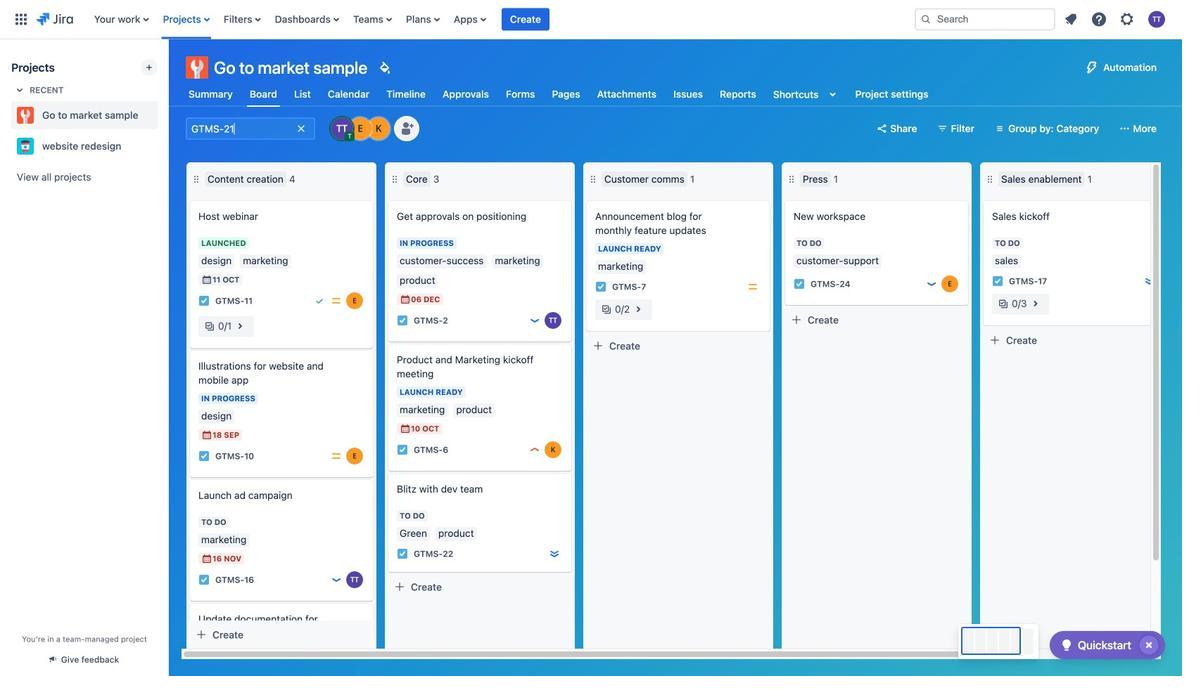 Task type: locate. For each thing, give the bounding box(es) containing it.
clear image
[[296, 123, 307, 134]]

done image
[[314, 296, 325, 307]]

done image
[[314, 296, 325, 307]]

eloisefrancis23 image
[[941, 276, 958, 293]]

list item
[[502, 0, 549, 39]]

1 vertical spatial terry turtle image
[[346, 572, 363, 589]]

0 vertical spatial eloisefrancis23 image
[[346, 293, 363, 310]]

0 horizontal spatial show subtasks image
[[232, 318, 248, 335]]

kendallparks02 image
[[545, 442, 562, 459]]

due date: 16 november 2023 image
[[201, 554, 212, 565], [201, 554, 212, 565]]

high image
[[529, 445, 540, 456]]

task image
[[992, 276, 1003, 287], [595, 281, 607, 293], [198, 296, 210, 307], [397, 315, 408, 326], [397, 445, 408, 456]]

0 horizontal spatial low image
[[331, 575, 342, 586]]

0 horizontal spatial terry turtle image
[[346, 572, 363, 589]]

create image
[[182, 191, 198, 208], [380, 191, 397, 208], [975, 191, 992, 208], [380, 335, 397, 352], [182, 341, 198, 358], [380, 464, 397, 481]]

jira image
[[37, 11, 73, 28], [37, 11, 73, 28]]

customer comms element
[[602, 172, 687, 187]]

task image for low icon associated with eloisefrancis23 icon
[[794, 279, 805, 290]]

1 create image from the top
[[182, 471, 198, 488]]

1 vertical spatial eloisefrancis23 image
[[346, 448, 363, 465]]

1 horizontal spatial medium image
[[747, 281, 759, 293]]

create image
[[182, 471, 198, 488], [182, 595, 198, 611]]

task image
[[794, 279, 805, 290], [198, 451, 210, 462], [397, 549, 408, 560], [198, 575, 210, 586]]

task image for kendallparks02 image
[[397, 445, 408, 456]]

due date: 06 december 2023 image
[[400, 294, 411, 305]]

add to starred image
[[153, 107, 170, 124], [153, 138, 170, 155]]

2 add to starred image from the top
[[153, 138, 170, 155]]

0 vertical spatial low image
[[926, 279, 937, 290]]

task image for medium image
[[198, 296, 210, 307]]

low image for eloisefrancis23 icon
[[926, 279, 937, 290]]

low image for the terry turtle image to the right
[[529, 315, 540, 326]]

set project background image
[[376, 59, 393, 76]]

None search field
[[915, 8, 1055, 31]]

tab list
[[177, 82, 940, 107]]

0 vertical spatial add to starred image
[[153, 107, 170, 124]]

collapse recent projects image
[[11, 82, 28, 99]]

2 horizontal spatial low image
[[926, 279, 937, 290]]

collapse image
[[1145, 171, 1162, 188]]

1 vertical spatial add to starred image
[[153, 138, 170, 155]]

search image
[[920, 14, 932, 25]]

primary element
[[8, 0, 903, 39]]

notifications image
[[1062, 11, 1079, 28]]

terry turtle image
[[545, 312, 562, 329], [346, 572, 363, 589]]

low image
[[926, 279, 937, 290], [529, 315, 540, 326], [331, 575, 342, 586]]

due date: 10 october 2023 image
[[400, 424, 411, 435]]

list
[[87, 0, 903, 39], [1058, 7, 1174, 32]]

eloisefrancis23 image
[[346, 293, 363, 310], [346, 448, 363, 465]]

due date: 11 october 2023 image
[[201, 274, 212, 286], [201, 274, 212, 286]]

1 vertical spatial low image
[[529, 315, 540, 326]]

medium image
[[747, 281, 759, 293], [331, 451, 342, 462]]

1 horizontal spatial terry turtle image
[[545, 312, 562, 329]]

banner
[[0, 0, 1182, 39]]

1 eloisefrancis23 image from the top
[[346, 293, 363, 310]]

1 vertical spatial medium image
[[331, 451, 342, 462]]

1 horizontal spatial low image
[[529, 315, 540, 326]]

2 vertical spatial low image
[[331, 575, 342, 586]]

show subtasks image
[[630, 301, 647, 318], [232, 318, 248, 335]]

0 vertical spatial terry turtle image
[[545, 312, 562, 329]]

0 vertical spatial create image
[[182, 471, 198, 488]]

1 vertical spatial create image
[[182, 595, 198, 611]]

due date: 10 october 2023 image
[[400, 424, 411, 435]]

dismiss quickstart image
[[1138, 635, 1160, 657]]



Task type: vqa. For each thing, say whether or not it's contained in the screenshot.
the search Icon
yes



Task type: describe. For each thing, give the bounding box(es) containing it.
1 add to starred image from the top
[[153, 107, 170, 124]]

2 create image from the top
[[182, 595, 198, 611]]

sidebar navigation image
[[153, 56, 184, 84]]

press element
[[800, 172, 831, 187]]

settings image
[[1119, 11, 1136, 28]]

task image for the bottom the terry turtle image low icon
[[198, 575, 210, 586]]

core element
[[403, 172, 430, 187]]

0 horizontal spatial list
[[87, 0, 903, 39]]

due date: 18 september 2023 image
[[201, 430, 212, 441]]

due date: 18 september 2023 image
[[201, 430, 212, 441]]

Search board text field
[[187, 119, 294, 139]]

0 vertical spatial medium image
[[747, 281, 759, 293]]

lowest image
[[549, 549, 560, 560]]

low image for the bottom the terry turtle image
[[331, 575, 342, 586]]

2 eloisefrancis23 image from the top
[[346, 448, 363, 465]]

task image for left medium icon
[[198, 451, 210, 462]]

due date: 06 december 2023 image
[[400, 294, 411, 305]]

1 horizontal spatial show subtasks image
[[630, 301, 647, 318]]

add people image
[[398, 120, 415, 137]]

lowest image
[[1144, 276, 1155, 287]]

content creation element
[[205, 172, 286, 187]]

medium image
[[331, 296, 342, 307]]

1 horizontal spatial list
[[1058, 7, 1174, 32]]

create project image
[[144, 62, 155, 73]]

check image
[[1058, 637, 1075, 654]]

help image
[[1091, 11, 1108, 28]]

appswitcher icon image
[[13, 11, 30, 28]]

Search field
[[915, 8, 1055, 31]]

show subtasks image
[[1027, 296, 1044, 312]]

your profile and settings image
[[1148, 11, 1165, 28]]

sales enablement element
[[998, 172, 1085, 187]]

0 horizontal spatial medium image
[[331, 451, 342, 462]]

automation image
[[1084, 59, 1101, 76]]

task image for the terry turtle image to the right
[[397, 315, 408, 326]]



